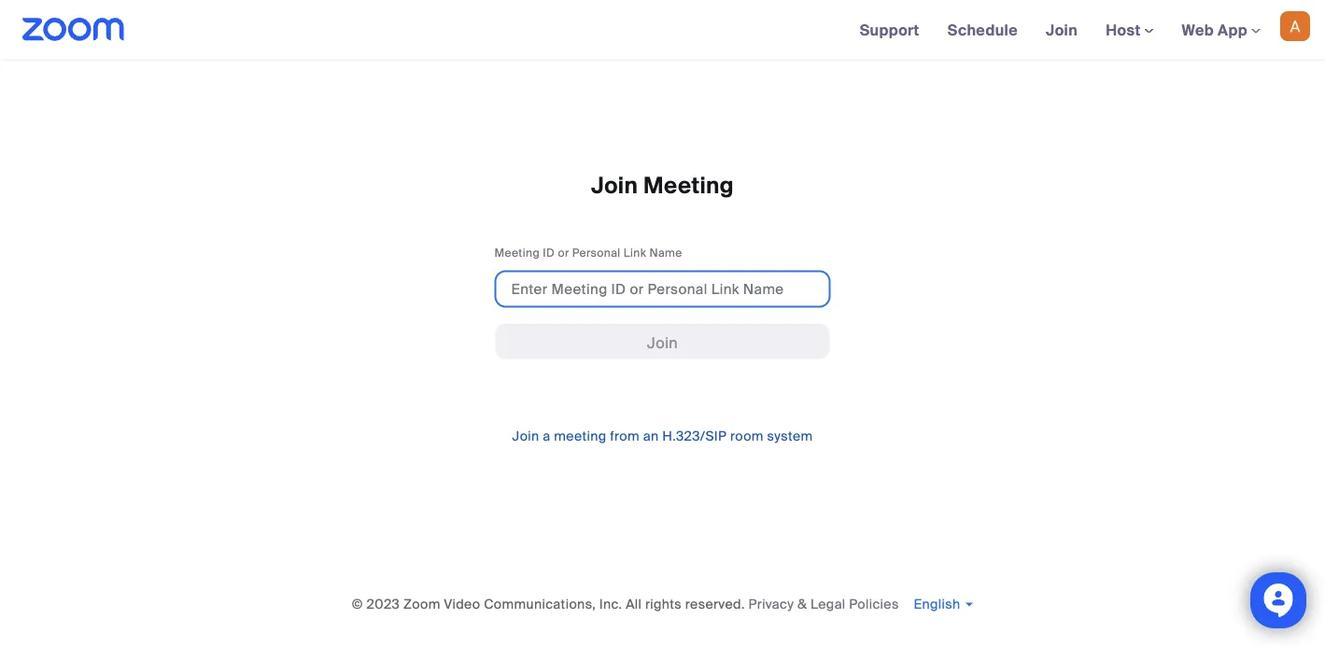 Task type: locate. For each thing, give the bounding box(es) containing it.
meeting up name
[[643, 171, 734, 200]]

join for join link
[[1046, 20, 1078, 40]]

meeting
[[643, 171, 734, 200], [494, 245, 540, 260]]

or
[[558, 245, 569, 260]]

personal
[[572, 245, 621, 260]]

profile picture image
[[1280, 11, 1310, 41]]

meeting id or personal link name
[[494, 245, 682, 260]]

room
[[730, 428, 764, 445]]

an
[[643, 428, 659, 445]]

join inside button
[[647, 333, 678, 353]]

banner containing support
[[0, 0, 1325, 61]]

1 horizontal spatial meeting
[[643, 171, 734, 200]]

&
[[797, 595, 807, 613]]

join for join meeting
[[591, 171, 638, 200]]

name
[[649, 245, 682, 260]]

h.323/sip
[[662, 428, 727, 445]]

meeting
[[554, 428, 607, 445]]

join left a
[[512, 428, 539, 445]]

Meeting ID or Personal Link Name text field
[[494, 270, 831, 308]]

a
[[543, 428, 551, 445]]

join up personal
[[591, 171, 638, 200]]

policies
[[849, 595, 899, 613]]

meeting left id
[[494, 245, 540, 260]]

0 horizontal spatial meeting
[[494, 245, 540, 260]]

join link
[[1032, 0, 1092, 60]]

meetings navigation
[[846, 0, 1325, 61]]

web app button
[[1182, 20, 1261, 40]]

host
[[1106, 20, 1144, 40]]

join down meeting id or personal link name text box
[[647, 333, 678, 353]]

0 vertical spatial meeting
[[643, 171, 734, 200]]

zoom
[[403, 595, 440, 613]]

join
[[1046, 20, 1078, 40], [591, 171, 638, 200], [647, 333, 678, 353], [512, 428, 539, 445]]

id
[[543, 245, 555, 260]]

©
[[352, 595, 363, 613]]

reserved.
[[685, 595, 745, 613]]

join left "host"
[[1046, 20, 1078, 40]]

host button
[[1106, 20, 1154, 40]]

communications,
[[484, 595, 596, 613]]

banner
[[0, 0, 1325, 61]]

join inside meetings navigation
[[1046, 20, 1078, 40]]



Task type: describe. For each thing, give the bounding box(es) containing it.
inc.
[[599, 595, 622, 613]]

join for join a meeting from an h.323/sip room system
[[512, 428, 539, 445]]

privacy & legal policies link
[[748, 595, 899, 613]]

system
[[767, 428, 813, 445]]

zoom logo image
[[22, 18, 125, 41]]

join for join button
[[647, 333, 678, 353]]

© 2023 zoom video communications, inc. all rights reserved. privacy & legal policies
[[352, 595, 899, 613]]

schedule
[[948, 20, 1018, 40]]

privacy
[[748, 595, 794, 613]]

from
[[610, 428, 640, 445]]

english button
[[914, 595, 973, 613]]

legal
[[810, 595, 846, 613]]

join a meeting from an h.323/sip room system
[[512, 428, 813, 445]]

all
[[626, 595, 642, 613]]

app
[[1218, 20, 1247, 40]]

join meeting
[[591, 171, 734, 200]]

2023
[[367, 595, 400, 613]]

support link
[[846, 0, 933, 60]]

web app
[[1182, 20, 1247, 40]]

english
[[914, 595, 960, 613]]

video
[[444, 595, 480, 613]]

1 vertical spatial meeting
[[494, 245, 540, 260]]

support
[[860, 20, 919, 40]]

link
[[624, 245, 646, 260]]

join a meeting from an h.323/sip room system link
[[512, 428, 813, 445]]

web
[[1182, 20, 1214, 40]]

rights
[[645, 595, 682, 613]]

join button
[[494, 323, 831, 360]]

schedule link
[[933, 0, 1032, 60]]



Task type: vqa. For each thing, say whether or not it's contained in the screenshot.
Join button
yes



